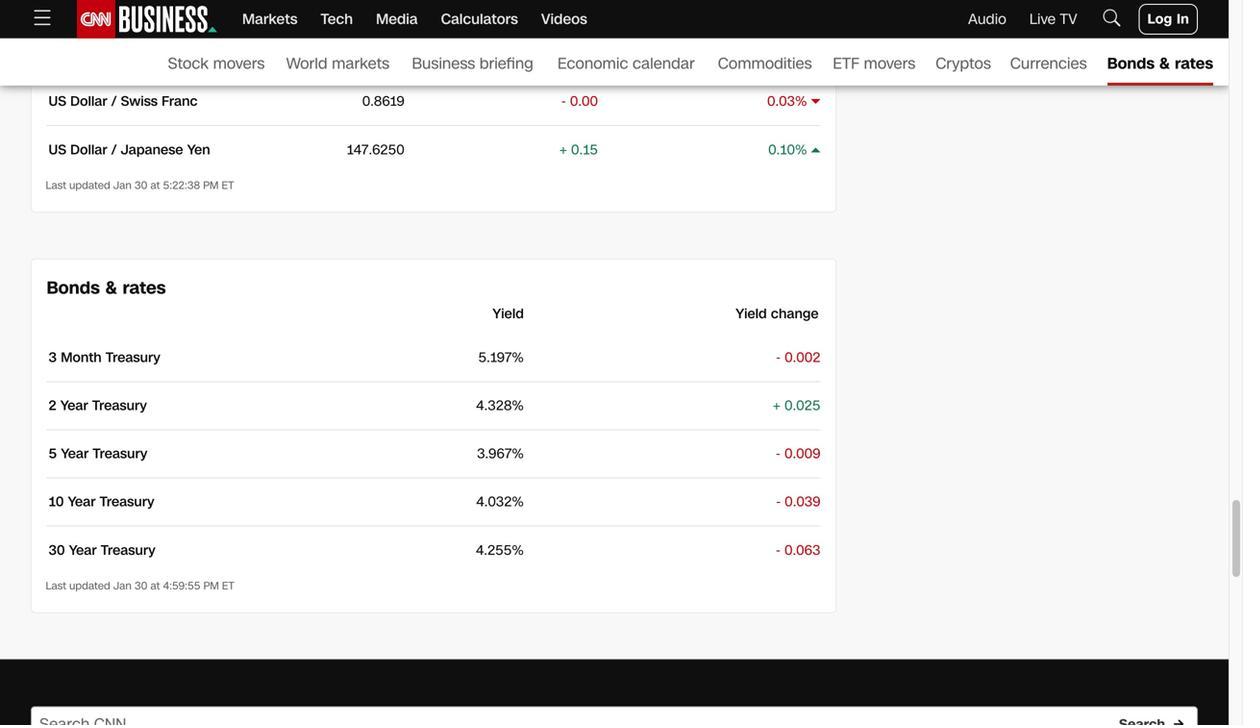Task type: vqa. For each thing, say whether or not it's contained in the screenshot.


Task type: describe. For each thing, give the bounding box(es) containing it.
cryptos
[[936, 53, 991, 75]]

yield  change
[[736, 304, 819, 323]]

yen
[[187, 140, 210, 159]]

media link
[[376, 0, 418, 38]]

economic calendar link
[[558, 38, 703, 86]]

last for last updated jan 30 at 5:22:38 pm et
[[46, 178, 66, 193]]

% up 4.032 %
[[512, 444, 524, 463]]

0.039
[[785, 492, 821, 511]]

year for 10 year
[[68, 492, 96, 511]]

month
[[61, 348, 102, 367]]

open menu icon image
[[31, 6, 54, 29]]

4:59:55
[[163, 578, 201, 593]]

videos
[[541, 9, 588, 29]]

+ for + 0.15
[[560, 140, 568, 159]]

/ for swiss
[[111, 92, 117, 111]]

ui arrow right thick image
[[1173, 718, 1185, 725]]

audio
[[969, 9, 1007, 29]]

treasury for 30 year treasury
[[101, 541, 156, 560]]

currencies
[[1011, 53, 1087, 75]]

dollar for us dollar / canadian dollar
[[70, 44, 107, 62]]

japanese
[[121, 140, 183, 159]]

10 year treasury
[[49, 492, 154, 511]]

canadian
[[121, 44, 181, 62]]

% down 5.197 % on the left
[[512, 396, 524, 415]]

- 0.009
[[776, 444, 821, 463]]

2 year treasury
[[49, 396, 147, 415]]

0.025
[[785, 396, 821, 415]]

us dollar / canadian dollar
[[49, 44, 222, 62]]

jan for jan 30 at 4:59:55 pm et
[[113, 578, 132, 593]]

- for 0.8619
[[561, 92, 566, 111]]

us dollar / swiss franc
[[49, 92, 198, 111]]

live tv link
[[1030, 9, 1078, 29]]

log
[[1148, 10, 1173, 28]]

audio link
[[969, 9, 1007, 29]]

etf
[[833, 53, 860, 75]]

0.8619
[[362, 92, 405, 111]]

etf movers
[[833, 53, 916, 75]]

/ for japanese
[[111, 140, 117, 159]]

us for us dollar / swiss franc
[[49, 92, 66, 111]]

+ 0.025
[[773, 396, 821, 415]]

movers for stock movers
[[213, 53, 265, 75]]

4.032 %
[[476, 492, 524, 511]]

0.00 for 0.8619
[[570, 92, 598, 111]]

+ 0.15
[[560, 140, 598, 159]]

3 month treasury
[[49, 348, 160, 367]]

business briefing link
[[412, 38, 542, 86]]

- for 3.967
[[776, 444, 781, 463]]

economic
[[558, 53, 629, 75]]

treasury for 5 year treasury
[[93, 444, 148, 463]]

5
[[49, 444, 57, 463]]

5.197
[[479, 348, 512, 367]]

stock movers
[[168, 53, 265, 75]]

tech
[[321, 9, 353, 29]]

bonds & rates link
[[1108, 38, 1214, 86]]

calendar
[[633, 53, 695, 75]]

0.03
[[768, 92, 795, 111]]

3.967
[[477, 444, 512, 463]]

0.063
[[785, 541, 821, 560]]

change
[[771, 304, 819, 323]]

tv
[[1060, 9, 1078, 29]]

world
[[286, 53, 328, 75]]

10
[[49, 492, 64, 511]]

0.10 for 0.00
[[769, 44, 795, 62]]

dollar right canadian
[[185, 44, 222, 62]]

0.10 for 0.15
[[769, 140, 795, 159]]

franc
[[162, 92, 198, 111]]

briefing
[[480, 53, 534, 75]]

et for jan 30 at 5:22:38 pm et
[[222, 178, 234, 193]]

currencies link
[[1011, 38, 1092, 86]]

live
[[1030, 9, 1056, 29]]

0.009
[[785, 444, 821, 463]]

pm for 4:59:55
[[204, 578, 219, 593]]

- for 4.032
[[776, 492, 781, 511]]

world markets
[[286, 53, 390, 75]]

calculators
[[441, 9, 518, 29]]

0.00 for 1.3402
[[570, 44, 598, 62]]

- 0.00 for 1.3402
[[561, 44, 598, 62]]

1 horizontal spatial bonds & rates
[[1108, 53, 1214, 75]]

% down 3.967 %
[[512, 492, 524, 511]]

0.15
[[571, 140, 598, 159]]

% down 4.032 %
[[512, 541, 524, 560]]

4.328
[[476, 396, 512, 415]]

30 year treasury
[[49, 541, 156, 560]]

3
[[49, 348, 57, 367]]

tech link
[[321, 0, 353, 38]]

live tv
[[1030, 9, 1078, 29]]

last updated jan 30 at 5:22:38 pm et
[[46, 178, 234, 193]]

year for 5 year
[[61, 444, 89, 463]]

% down the 0.03 % on the right top of page
[[795, 140, 808, 159]]

commodities
[[718, 53, 812, 75]]

% down the commodities link
[[795, 92, 808, 111]]

/ for canadian
[[111, 44, 117, 62]]

4.255 %
[[476, 541, 524, 560]]

cryptos link
[[936, 38, 995, 86]]



Task type: locate. For each thing, give the bounding box(es) containing it.
rates
[[1175, 53, 1214, 75], [123, 276, 166, 300]]

- 0.00 down videos
[[561, 44, 598, 62]]

&
[[1160, 53, 1171, 75], [105, 276, 117, 300]]

- left the 0.002 at the right of the page
[[776, 348, 781, 367]]

1 vertical spatial 0.10 %
[[769, 140, 808, 159]]

0 vertical spatial rates
[[1175, 53, 1214, 75]]

2 us from the top
[[49, 92, 66, 111]]

updated down 30 year treasury
[[69, 578, 110, 593]]

1 vertical spatial 30
[[49, 541, 65, 560]]

None search field
[[31, 706, 1198, 725]]

- down videos
[[561, 44, 566, 62]]

bonds & rates up "3 month treasury"
[[47, 276, 166, 300]]

us down us dollar / swiss franc
[[49, 140, 66, 159]]

0.00
[[570, 44, 598, 62], [570, 92, 598, 111]]

2 et from the top
[[222, 578, 235, 593]]

147.6250
[[347, 140, 405, 159]]

0.10 % for - 0.00
[[769, 44, 808, 62]]

us down open menu icon
[[49, 44, 66, 62]]

0 vertical spatial +
[[560, 140, 568, 159]]

1 last from the top
[[46, 178, 66, 193]]

5 year treasury
[[49, 444, 148, 463]]

0 vertical spatial 30
[[135, 178, 147, 193]]

treasury down "3 month treasury"
[[92, 396, 147, 415]]

1 updated from the top
[[69, 178, 110, 193]]

% up 4.328 % at the left of page
[[512, 348, 524, 367]]

year down 10 year treasury
[[69, 541, 97, 560]]

0 horizontal spatial yield
[[493, 304, 524, 323]]

last updated jan 30 at 4:59:55 pm et
[[46, 578, 235, 593]]

0 horizontal spatial bonds & rates
[[47, 276, 166, 300]]

2 - 0.00 from the top
[[561, 92, 598, 111]]

1 vertical spatial bonds
[[47, 276, 100, 300]]

year for 30 year
[[69, 541, 97, 560]]

2 vertical spatial us
[[49, 140, 66, 159]]

30
[[135, 178, 147, 193], [49, 541, 65, 560], [135, 578, 147, 593]]

jan down 30 year treasury
[[113, 578, 132, 593]]

2 updated from the top
[[69, 578, 110, 593]]

0.10 % for + 0.15
[[769, 140, 808, 159]]

last
[[46, 178, 66, 193], [46, 578, 66, 593]]

us
[[49, 44, 66, 62], [49, 92, 66, 111], [49, 140, 66, 159]]

1 vertical spatial 0.00
[[570, 92, 598, 111]]

bonds & rates down log
[[1108, 53, 1214, 75]]

jan for jan 30 at 5:22:38 pm et
[[113, 178, 132, 193]]

1 us from the top
[[49, 44, 66, 62]]

pm right 4:59:55
[[204, 578, 219, 593]]

1 at from the top
[[150, 178, 160, 193]]

2 last from the top
[[46, 578, 66, 593]]

1 0.10 from the top
[[769, 44, 795, 62]]

1 vertical spatial bonds & rates
[[47, 276, 166, 300]]

- for 4.255
[[776, 541, 781, 560]]

%
[[795, 44, 808, 62], [795, 92, 808, 111], [795, 140, 808, 159], [512, 348, 524, 367], [512, 396, 524, 415], [512, 444, 524, 463], [512, 492, 524, 511], [512, 541, 524, 560]]

0 vertical spatial bonds & rates
[[1108, 53, 1214, 75]]

2 pm from the top
[[204, 578, 219, 593]]

markets
[[332, 53, 390, 75]]

1 vertical spatial /
[[111, 92, 117, 111]]

1 horizontal spatial &
[[1160, 53, 1171, 75]]

- for 1.3402
[[561, 44, 566, 62]]

- down economic
[[561, 92, 566, 111]]

world markets link
[[286, 38, 397, 86]]

30 down 10
[[49, 541, 65, 560]]

- 0.00
[[561, 44, 598, 62], [561, 92, 598, 111]]

1 yield from the left
[[493, 304, 524, 323]]

1.3402
[[362, 44, 405, 62]]

2
[[49, 396, 56, 415]]

treasury up 10 year treasury
[[93, 444, 148, 463]]

last for last updated jan 30 at 4:59:55 pm et
[[46, 578, 66, 593]]

year right 5
[[61, 444, 89, 463]]

1 vertical spatial us
[[49, 92, 66, 111]]

- 0.039
[[776, 492, 821, 511]]

-
[[561, 44, 566, 62], [561, 92, 566, 111], [776, 348, 781, 367], [776, 444, 781, 463], [776, 492, 781, 511], [776, 541, 781, 560]]

0.00 down videos
[[570, 44, 598, 62]]

0 vertical spatial et
[[222, 178, 234, 193]]

us for us dollar / canadian dollar
[[49, 44, 66, 62]]

us left swiss
[[49, 92, 66, 111]]

log in
[[1148, 10, 1190, 28]]

pm for 5:22:38
[[203, 178, 219, 193]]

& down log in link
[[1160, 53, 1171, 75]]

updated down the us dollar / japanese yen
[[69, 178, 110, 193]]

1 horizontal spatial yield
[[736, 304, 767, 323]]

movers right stock
[[213, 53, 265, 75]]

dollar up us dollar / swiss franc
[[70, 44, 107, 62]]

0 horizontal spatial movers
[[213, 53, 265, 75]]

30 left 4:59:55
[[135, 578, 147, 593]]

treasury
[[106, 348, 160, 367], [92, 396, 147, 415], [93, 444, 148, 463], [100, 492, 154, 511], [101, 541, 156, 560]]

treasury right month
[[106, 348, 160, 367]]

0 horizontal spatial +
[[560, 140, 568, 159]]

1 vertical spatial at
[[150, 578, 160, 593]]

2 / from the top
[[111, 92, 117, 111]]

rates down in
[[1175, 53, 1214, 75]]

yield up 5.197 % on the left
[[493, 304, 524, 323]]

0 vertical spatial /
[[111, 44, 117, 62]]

calculators link
[[441, 0, 518, 38]]

0 horizontal spatial rates
[[123, 276, 166, 300]]

at left 4:59:55
[[150, 578, 160, 593]]

0 vertical spatial updated
[[69, 178, 110, 193]]

year right 2
[[60, 396, 88, 415]]

0 vertical spatial bonds
[[1108, 53, 1155, 75]]

- 0.00 down economic
[[561, 92, 598, 111]]

0 vertical spatial &
[[1160, 53, 1171, 75]]

+ left 0.025
[[773, 396, 781, 415]]

updated
[[69, 178, 110, 193], [69, 578, 110, 593]]

0.10 % down the 0.03 % on the right top of page
[[769, 140, 808, 159]]

4.255
[[476, 541, 512, 560]]

yield left change
[[736, 304, 767, 323]]

treasury up last updated jan 30 at 4:59:55 pm et
[[101, 541, 156, 560]]

0 vertical spatial 0.10
[[769, 44, 795, 62]]

at for 5:22:38
[[150, 178, 160, 193]]

1 horizontal spatial +
[[773, 396, 781, 415]]

1 vertical spatial last
[[46, 578, 66, 593]]

et
[[222, 178, 234, 193], [222, 578, 235, 593]]

- for 5.197
[[776, 348, 781, 367]]

1 vertical spatial et
[[222, 578, 235, 593]]

5.197 %
[[479, 348, 524, 367]]

0 vertical spatial 0.00
[[570, 44, 598, 62]]

1 vertical spatial rates
[[123, 276, 166, 300]]

dollar for us dollar / japanese yen
[[70, 140, 107, 159]]

media
[[376, 9, 418, 29]]

log in link
[[1139, 4, 1198, 35]]

etf movers link
[[833, 38, 921, 86]]

markets link
[[242, 0, 298, 38]]

4.032
[[476, 492, 512, 511]]

dollar left swiss
[[70, 92, 107, 111]]

+
[[560, 140, 568, 159], [773, 396, 781, 415]]

30 for jan 30 at 5:22:38 pm et
[[135, 178, 147, 193]]

1 vertical spatial +
[[773, 396, 781, 415]]

/ left canadian
[[111, 44, 117, 62]]

at
[[150, 178, 160, 193], [150, 578, 160, 593]]

yield for yield  change
[[736, 304, 767, 323]]

- 0.00 for 0.8619
[[561, 92, 598, 111]]

1 vertical spatial pm
[[204, 578, 219, 593]]

videos link
[[541, 0, 588, 38]]

3 us from the top
[[49, 140, 66, 159]]

stock movers link
[[168, 38, 271, 86]]

search icon image
[[1101, 6, 1124, 29]]

jan
[[113, 178, 132, 193], [113, 578, 132, 593]]

0 vertical spatial at
[[150, 178, 160, 193]]

1 vertical spatial jan
[[113, 578, 132, 593]]

us dollar / japanese yen
[[49, 140, 210, 159]]

movers
[[213, 53, 265, 75], [864, 53, 916, 75]]

treasury for 3 month treasury
[[106, 348, 160, 367]]

30 down japanese
[[135, 178, 147, 193]]

0 vertical spatial - 0.00
[[561, 44, 598, 62]]

et right 5:22:38
[[222, 178, 234, 193]]

2 movers from the left
[[864, 53, 916, 75]]

updated for jan 30 at 4:59:55 pm et
[[69, 578, 110, 593]]

5:22:38
[[163, 178, 200, 193]]

bonds down search icon
[[1108, 53, 1155, 75]]

stock
[[168, 53, 209, 75]]

- 0.002
[[776, 348, 821, 367]]

0 horizontal spatial bonds
[[47, 276, 100, 300]]

0 vertical spatial pm
[[203, 178, 219, 193]]

1 vertical spatial 0.10
[[769, 140, 795, 159]]

yield
[[493, 304, 524, 323], [736, 304, 767, 323]]

0.00 down economic
[[570, 92, 598, 111]]

bonds
[[1108, 53, 1155, 75], [47, 276, 100, 300]]

2 at from the top
[[150, 578, 160, 593]]

swiss
[[121, 92, 158, 111]]

0.10 up the 0.03
[[769, 44, 795, 62]]

jan down the us dollar / japanese yen
[[113, 178, 132, 193]]

1 vertical spatial &
[[105, 276, 117, 300]]

0.10 down the 0.03
[[769, 140, 795, 159]]

at left 5:22:38
[[150, 178, 160, 193]]

updated for jan 30 at 5:22:38 pm et
[[69, 178, 110, 193]]

business briefing
[[412, 53, 534, 75]]

& up "3 month treasury"
[[105, 276, 117, 300]]

yield for yield
[[493, 304, 524, 323]]

1 vertical spatial - 0.00
[[561, 92, 598, 111]]

2 jan from the top
[[113, 578, 132, 593]]

30 for jan 30 at 4:59:55 pm et
[[135, 578, 147, 593]]

+ for + 0.025
[[773, 396, 781, 415]]

2 0.00 from the top
[[570, 92, 598, 111]]

% left etf
[[795, 44, 808, 62]]

et for jan 30 at 4:59:55 pm et
[[222, 578, 235, 593]]

1 horizontal spatial rates
[[1175, 53, 1214, 75]]

2 vertical spatial /
[[111, 140, 117, 159]]

dollar
[[70, 44, 107, 62], [185, 44, 222, 62], [70, 92, 107, 111], [70, 140, 107, 159]]

business
[[412, 53, 475, 75]]

1 horizontal spatial bonds
[[1108, 53, 1155, 75]]

0 vertical spatial 0.10 %
[[769, 44, 808, 62]]

0.002
[[785, 348, 821, 367]]

bonds up month
[[47, 276, 100, 300]]

1 - 0.00 from the top
[[561, 44, 598, 62]]

0.03 %
[[768, 92, 808, 111]]

treasury for 10 year treasury
[[100, 492, 154, 511]]

2 0.10 % from the top
[[769, 140, 808, 159]]

3 / from the top
[[111, 140, 117, 159]]

0.10
[[769, 44, 795, 62], [769, 140, 795, 159]]

in
[[1177, 10, 1190, 28]]

1 0.10 % from the top
[[769, 44, 808, 62]]

year for 2 year
[[60, 396, 88, 415]]

commodities link
[[718, 38, 818, 86]]

1 pm from the top
[[203, 178, 219, 193]]

/ left japanese
[[111, 140, 117, 159]]

- 0.063
[[776, 541, 821, 560]]

at for 4:59:55
[[150, 578, 160, 593]]

movers right etf
[[864, 53, 916, 75]]

+ left 0.15
[[560, 140, 568, 159]]

rates up "3 month treasury"
[[123, 276, 166, 300]]

markets
[[242, 9, 298, 29]]

/
[[111, 44, 117, 62], [111, 92, 117, 111], [111, 140, 117, 159]]

year right 10
[[68, 492, 96, 511]]

pm right 5:22:38
[[203, 178, 219, 193]]

0 vertical spatial last
[[46, 178, 66, 193]]

Search text field
[[31, 706, 1198, 725]]

1 jan from the top
[[113, 178, 132, 193]]

treasury up 30 year treasury
[[100, 492, 154, 511]]

- left 0.009
[[776, 444, 781, 463]]

1 et from the top
[[222, 178, 234, 193]]

economic calendar
[[558, 53, 695, 75]]

1 0.00 from the top
[[570, 44, 598, 62]]

dollar down us dollar / swiss franc
[[70, 140, 107, 159]]

0 vertical spatial jan
[[113, 178, 132, 193]]

1 movers from the left
[[213, 53, 265, 75]]

treasury for 2 year treasury
[[92, 396, 147, 415]]

0 vertical spatial us
[[49, 44, 66, 62]]

2 0.10 from the top
[[769, 140, 795, 159]]

0.10 % up the 0.03 % on the right top of page
[[769, 44, 808, 62]]

2 yield from the left
[[736, 304, 767, 323]]

us for us dollar / japanese yen
[[49, 140, 66, 159]]

et right 4:59:55
[[222, 578, 235, 593]]

/ left swiss
[[111, 92, 117, 111]]

1 / from the top
[[111, 44, 117, 62]]

- left 0.039
[[776, 492, 781, 511]]

last down 30 year treasury
[[46, 578, 66, 593]]

- left 0.063
[[776, 541, 781, 560]]

4.328 %
[[476, 396, 524, 415]]

last down the us dollar / japanese yen
[[46, 178, 66, 193]]

3.967 %
[[477, 444, 524, 463]]

0 horizontal spatial &
[[105, 276, 117, 300]]

1 vertical spatial updated
[[69, 578, 110, 593]]

1 horizontal spatial movers
[[864, 53, 916, 75]]

2 vertical spatial 30
[[135, 578, 147, 593]]

movers for etf movers
[[864, 53, 916, 75]]

bonds & rates
[[1108, 53, 1214, 75], [47, 276, 166, 300]]

dollar for us dollar / swiss franc
[[70, 92, 107, 111]]



